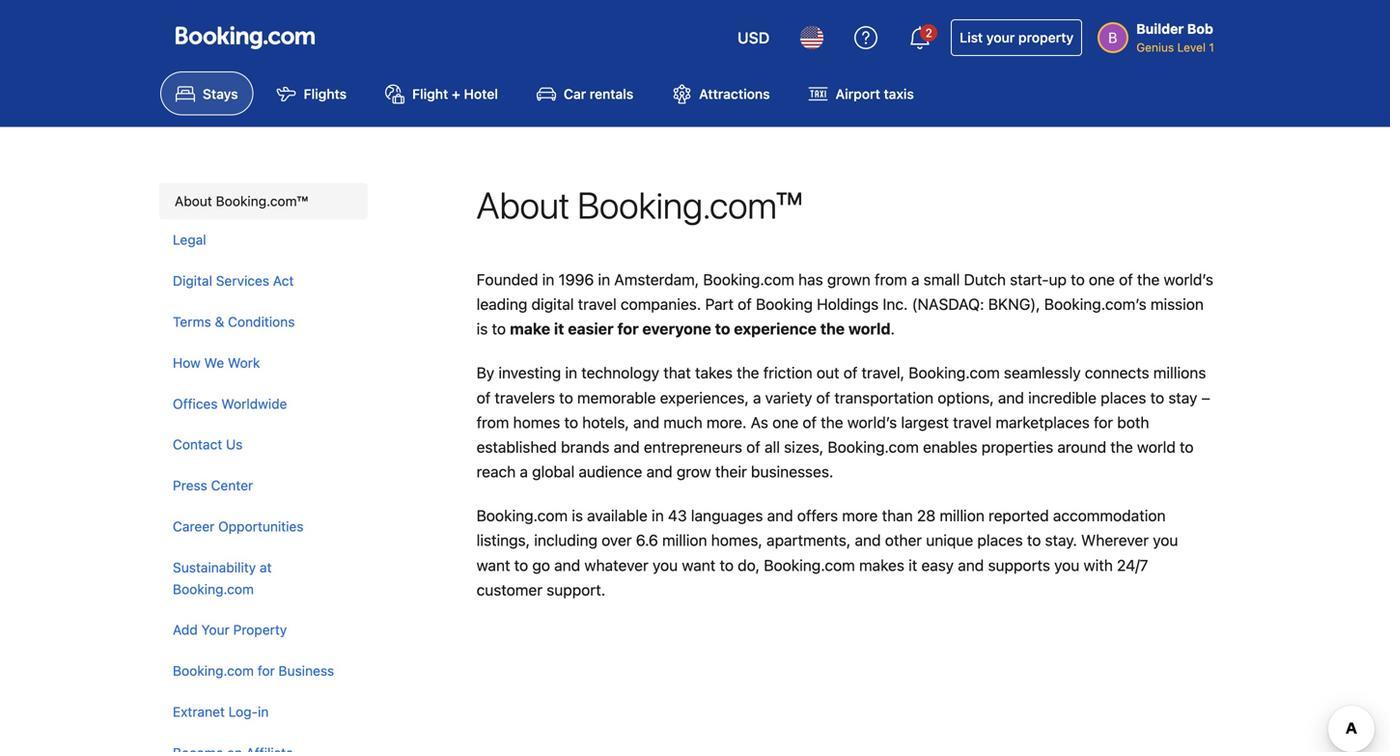 Task type: locate. For each thing, give the bounding box(es) containing it.
booking.com™ up amsterdam,
[[578, 183, 803, 226]]

is down leading in the left of the page
[[477, 320, 488, 338]]

0 vertical spatial for
[[618, 320, 639, 338]]

terms & conditions link
[[159, 302, 364, 343]]

0 vertical spatial is
[[477, 320, 488, 338]]

travel
[[578, 295, 617, 313], [953, 413, 992, 432]]

0 horizontal spatial about
[[175, 193, 212, 209]]

builder
[[1137, 21, 1185, 37]]

extranet log-in
[[173, 704, 269, 720]]

0 horizontal spatial world's
[[848, 413, 898, 432]]

booking.com for business link
[[159, 651, 364, 692]]

largest
[[902, 413, 949, 432]]

the up mission
[[1138, 270, 1160, 289]]

0 horizontal spatial travel
[[578, 295, 617, 313]]

want down homes,
[[682, 556, 716, 575]]

2 vertical spatial a
[[520, 463, 528, 481]]

grown
[[828, 270, 871, 289]]

with
[[1084, 556, 1114, 575]]

press center link
[[159, 466, 364, 507]]

from inside the by investing in technology that takes the friction out of travel, booking.com seamlessly connects millions of travelers to memorable experiences, a variety of transportation options, and incredible places to stay – from homes to hotels, and much more. as one of the world's largest travel marketplaces for both established brands and entrepreneurs of all sizes, booking.com enables properties around the world to reach a global audience and grow their businesses.
[[477, 413, 509, 432]]

in right investing
[[565, 364, 578, 382]]

dutch
[[964, 270, 1006, 289]]

1 vertical spatial a
[[753, 389, 762, 407]]

to down the stay
[[1180, 438, 1194, 456]]

1 vertical spatial it
[[909, 556, 918, 575]]

0 vertical spatial travel
[[578, 295, 617, 313]]

2 horizontal spatial a
[[912, 270, 920, 289]]

usd
[[738, 28, 770, 47]]

bob
[[1188, 21, 1214, 37]]

(nasdaq:
[[912, 295, 985, 313]]

navigation containing about booking.com™
[[159, 183, 368, 752]]

1 horizontal spatial from
[[875, 270, 908, 289]]

want
[[477, 556, 510, 575], [682, 556, 716, 575]]

one up booking.com's
[[1089, 270, 1115, 289]]

about booking.com™ inside "link"
[[175, 193, 308, 209]]

0 horizontal spatial places
[[978, 531, 1023, 550]]

0 vertical spatial a
[[912, 270, 920, 289]]

booking.com up the part
[[704, 270, 795, 289]]

places
[[1101, 389, 1147, 407], [978, 531, 1023, 550]]

digital services act link
[[159, 261, 364, 302]]

–
[[1202, 389, 1211, 407]]

1 horizontal spatial about booking.com™
[[477, 183, 803, 226]]

digital services act
[[173, 273, 294, 289]]

terms & conditions
[[173, 314, 295, 330]]

to left do,
[[720, 556, 734, 575]]

0 vertical spatial world's
[[1164, 270, 1214, 289]]

add your property
[[173, 622, 287, 638]]

in up digital
[[543, 270, 555, 289]]

28
[[917, 507, 936, 525]]

booking.com
[[704, 270, 795, 289], [909, 364, 1000, 382], [828, 438, 919, 456], [477, 507, 568, 525], [764, 556, 856, 575], [173, 581, 254, 597], [173, 663, 254, 679]]

0 horizontal spatial is
[[477, 320, 488, 338]]

one down variety
[[773, 413, 799, 432]]

1 horizontal spatial one
[[1089, 270, 1115, 289]]

offers
[[798, 507, 838, 525]]

homes
[[513, 413, 561, 432]]

0 horizontal spatial want
[[477, 556, 510, 575]]

1 vertical spatial world's
[[848, 413, 898, 432]]

travel up the easier
[[578, 295, 617, 313]]

from up inc.
[[875, 270, 908, 289]]

travelers
[[495, 389, 555, 407]]

car
[[564, 86, 586, 102]]

to left the stay
[[1151, 389, 1165, 407]]

you right wherever
[[1153, 531, 1179, 550]]

1
[[1210, 41, 1215, 54]]

and left the 'much'
[[634, 413, 660, 432]]

1 vertical spatial one
[[773, 413, 799, 432]]

is inside booking.com is available in 43 languages and offers more than 28 million reported accommodation listings, including over 6.6 million homes, apartments, and other unique places to stay. wherever you want to go and whatever you want to do, booking.com makes it easy and supports you with 24/7 customer support.
[[572, 507, 583, 525]]

property
[[233, 622, 287, 638]]

and down more
[[855, 531, 881, 550]]

places down connects
[[1101, 389, 1147, 407]]

you down "stay."
[[1055, 556, 1080, 575]]

it down digital
[[554, 320, 564, 338]]

sizes,
[[784, 438, 824, 456]]

for
[[618, 320, 639, 338], [1094, 413, 1114, 432], [258, 663, 275, 679]]

navigation
[[159, 183, 368, 752]]

world's
[[1164, 270, 1214, 289], [848, 413, 898, 432]]

world's inside the by investing in technology that takes the friction out of travel, booking.com seamlessly connects millions of travelers to memorable experiences, a variety of transportation options, and incredible places to stay – from homes to hotels, and much more. as one of the world's largest travel marketplaces for both established brands and entrepreneurs of all sizes, booking.com enables properties around the world to reach a global audience and grow their businesses.
[[848, 413, 898, 432]]

is up 'including'
[[572, 507, 583, 525]]

of down by
[[477, 389, 491, 407]]

booking
[[756, 295, 813, 313]]

0 horizontal spatial million
[[663, 531, 708, 550]]

1 horizontal spatial is
[[572, 507, 583, 525]]

booking.com inside founded in 1996 in amsterdam, booking.com has grown from a small dutch start-up to one of the world's leading digital travel companies. part of booking holdings inc. (nasdaq: bkng), booking.com's mission is to
[[704, 270, 795, 289]]

grow
[[677, 463, 712, 481]]

0 horizontal spatial booking.com™
[[216, 193, 308, 209]]

reach
[[477, 463, 516, 481]]

0 horizontal spatial for
[[258, 663, 275, 679]]

a left small
[[912, 270, 920, 289]]

other
[[885, 531, 922, 550]]

for left 'business'
[[258, 663, 275, 679]]

flights
[[304, 86, 347, 102]]

investing
[[499, 364, 561, 382]]

0 vertical spatial world
[[849, 320, 891, 338]]

about up legal
[[175, 193, 212, 209]]

your
[[201, 622, 230, 638]]

0 vertical spatial from
[[875, 270, 908, 289]]

global
[[532, 463, 575, 481]]

and left offers
[[767, 507, 794, 525]]

1 horizontal spatial want
[[682, 556, 716, 575]]

million down '43'
[[663, 531, 708, 550]]

experiences,
[[660, 389, 749, 407]]

places down reported
[[978, 531, 1023, 550]]

contact us
[[173, 437, 243, 453]]

how we work
[[173, 355, 260, 371]]

for left both
[[1094, 413, 1114, 432]]

1 vertical spatial is
[[572, 507, 583, 525]]

travel inside the by investing in technology that takes the friction out of travel, booking.com seamlessly connects millions of travelers to memorable experiences, a variety of transportation options, and incredible places to stay – from homes to hotels, and much more. as one of the world's largest travel marketplaces for both established brands and entrepreneurs of all sizes, booking.com enables properties around the world to reach a global audience and grow their businesses.
[[953, 413, 992, 432]]

work
[[228, 355, 260, 371]]

bkng),
[[989, 295, 1041, 313]]

want down listings,
[[477, 556, 510, 575]]

1 horizontal spatial booking.com™
[[578, 183, 803, 226]]

in inside the by investing in technology that takes the friction out of travel, booking.com seamlessly connects millions of travelers to memorable experiences, a variety of transportation options, and incredible places to stay – from homes to hotels, and much more. as one of the world's largest travel marketplaces for both established brands and entrepreneurs of all sizes, booking.com enables properties around the world to reach a global audience and grow their businesses.
[[565, 364, 578, 382]]

from
[[875, 270, 908, 289], [477, 413, 509, 432]]

you down 6.6
[[653, 556, 678, 575]]

the inside founded in 1996 in amsterdam, booking.com has grown from a small dutch start-up to one of the world's leading digital travel companies. part of booking holdings inc. (nasdaq: bkng), booking.com's mission is to
[[1138, 270, 1160, 289]]

1996
[[559, 270, 594, 289]]

1 want from the left
[[477, 556, 510, 575]]

world's up mission
[[1164, 270, 1214, 289]]

seamlessly
[[1004, 364, 1081, 382]]

sustainability
[[173, 560, 256, 576]]

1 vertical spatial travel
[[953, 413, 992, 432]]

of
[[1120, 270, 1134, 289], [738, 295, 752, 313], [844, 364, 858, 382], [477, 389, 491, 407], [817, 389, 831, 407], [803, 413, 817, 432], [747, 438, 761, 456]]

it inside booking.com is available in 43 languages and offers more than 28 million reported accommodation listings, including over 6.6 million homes, apartments, and other unique places to stay. wherever you want to go and whatever you want to do, booking.com makes it easy and supports you with 24/7 customer support.
[[909, 556, 918, 575]]

wherever
[[1082, 531, 1149, 550]]

1 horizontal spatial places
[[1101, 389, 1147, 407]]

is inside founded in 1996 in amsterdam, booking.com has grown from a small dutch start-up to one of the world's leading digital travel companies. part of booking holdings inc. (nasdaq: bkng), booking.com's mission is to
[[477, 320, 488, 338]]

airport
[[836, 86, 881, 102]]

friction
[[764, 364, 813, 382]]

places inside booking.com is available in 43 languages and offers more than 28 million reported accommodation listings, including over 6.6 million homes, apartments, and other unique places to stay. wherever you want to go and whatever you want to do, booking.com makes it easy and supports you with 24/7 customer support.
[[978, 531, 1023, 550]]

around
[[1058, 438, 1107, 456]]

about booking.com™ up legal link
[[175, 193, 308, 209]]

opportunities
[[218, 519, 304, 535]]

1 horizontal spatial million
[[940, 507, 985, 525]]

and left grow
[[647, 463, 673, 481]]

1 horizontal spatial you
[[1055, 556, 1080, 575]]

million up unique
[[940, 507, 985, 525]]

1 horizontal spatial world
[[1138, 438, 1176, 456]]

world down both
[[1138, 438, 1176, 456]]

for inside the by investing in technology that takes the friction out of travel, booking.com seamlessly connects millions of travelers to memorable experiences, a variety of transportation options, and incredible places to stay – from homes to hotels, and much more. as one of the world's largest travel marketplaces for both established brands and entrepreneurs of all sizes, booking.com enables properties around the world to reach a global audience and grow their businesses.
[[1094, 413, 1114, 432]]

to down the part
[[715, 320, 731, 338]]

24/7
[[1118, 556, 1149, 575]]

2 vertical spatial for
[[258, 663, 275, 679]]

one inside the by investing in technology that takes the friction out of travel, booking.com seamlessly connects millions of travelers to memorable experiences, a variety of transportation options, and incredible places to stay – from homes to hotels, and much more. as one of the world's largest travel marketplaces for both established brands and entrepreneurs of all sizes, booking.com enables properties around the world to reach a global audience and grow their businesses.
[[773, 413, 799, 432]]

2 horizontal spatial for
[[1094, 413, 1114, 432]]

extranet
[[173, 704, 225, 720]]

1 horizontal spatial travel
[[953, 413, 992, 432]]

about up "founded"
[[477, 183, 570, 226]]

unique
[[927, 531, 974, 550]]

from up established at the left bottom
[[477, 413, 509, 432]]

small
[[924, 270, 960, 289]]

a
[[912, 270, 920, 289], [753, 389, 762, 407], [520, 463, 528, 481]]

0 vertical spatial one
[[1089, 270, 1115, 289]]

hotels,
[[583, 413, 630, 432]]

property
[[1019, 29, 1074, 45]]

in inside booking.com is available in 43 languages and offers more than 28 million reported accommodation listings, including over 6.6 million homes, apartments, and other unique places to stay. wherever you want to go and whatever you want to do, booking.com makes it easy and supports you with 24/7 customer support.
[[652, 507, 664, 525]]

available
[[587, 507, 648, 525]]

of right the part
[[738, 295, 752, 313]]

has
[[799, 270, 824, 289]]

sustainability at booking.com link
[[159, 548, 364, 610]]

booking.com down sustainability
[[173, 581, 254, 597]]

it left easy at the bottom right of the page
[[909, 556, 918, 575]]

0 horizontal spatial one
[[773, 413, 799, 432]]

is
[[477, 320, 488, 338], [572, 507, 583, 525]]

sustainability at booking.com
[[173, 560, 272, 597]]

start-
[[1010, 270, 1049, 289]]

log-
[[229, 704, 258, 720]]

a up as
[[753, 389, 762, 407]]

about booking.com™ up amsterdam,
[[477, 183, 803, 226]]

marketplaces
[[996, 413, 1090, 432]]

list
[[960, 29, 983, 45]]

for right the easier
[[618, 320, 639, 338]]

of down out
[[817, 389, 831, 407]]

for inside navigation
[[258, 663, 275, 679]]

1 horizontal spatial for
[[618, 320, 639, 338]]

travel down options,
[[953, 413, 992, 432]]

0 horizontal spatial it
[[554, 320, 564, 338]]

a down established at the left bottom
[[520, 463, 528, 481]]

world's inside founded in 1996 in amsterdam, booking.com has grown from a small dutch start-up to one of the world's leading digital travel companies. part of booking holdings inc. (nasdaq: bkng), booking.com's mission is to
[[1164, 270, 1214, 289]]

1 horizontal spatial world's
[[1164, 270, 1214, 289]]

a inside founded in 1996 in amsterdam, booking.com has grown from a small dutch start-up to one of the world's leading digital travel companies. part of booking holdings inc. (nasdaq: bkng), booking.com's mission is to
[[912, 270, 920, 289]]

1 vertical spatial world
[[1138, 438, 1176, 456]]

1 horizontal spatial about
[[477, 183, 570, 226]]

to down leading in the left of the page
[[492, 320, 506, 338]]

of up sizes,
[[803, 413, 817, 432]]

languages
[[691, 507, 763, 525]]

in left '43'
[[652, 507, 664, 525]]

0 horizontal spatial about booking.com™
[[175, 193, 308, 209]]

1 horizontal spatial it
[[909, 556, 918, 575]]

booking.com™ up legal link
[[216, 193, 308, 209]]

travel inside founded in 1996 in amsterdam, booking.com has grown from a small dutch start-up to one of the world's leading digital travel companies. part of booking holdings inc. (nasdaq: bkng), booking.com's mission is to
[[578, 295, 617, 313]]

0 horizontal spatial a
[[520, 463, 528, 481]]

mission
[[1151, 295, 1204, 313]]

career
[[173, 519, 215, 535]]

0 horizontal spatial from
[[477, 413, 509, 432]]

1 vertical spatial places
[[978, 531, 1023, 550]]

flight
[[412, 86, 448, 102]]

booking.com down apartments,
[[764, 556, 856, 575]]

world's down transportation
[[848, 413, 898, 432]]

1 vertical spatial from
[[477, 413, 509, 432]]

list your property link
[[952, 19, 1083, 56]]

0 vertical spatial places
[[1101, 389, 1147, 407]]

1 vertical spatial for
[[1094, 413, 1114, 432]]

business
[[279, 663, 334, 679]]

world down "holdings"
[[849, 320, 891, 338]]



Task type: describe. For each thing, give the bounding box(es) containing it.
2 want from the left
[[682, 556, 716, 575]]

the down "holdings"
[[821, 320, 845, 338]]

.
[[891, 320, 895, 338]]

booking.com down your
[[173, 663, 254, 679]]

we
[[204, 355, 224, 371]]

make it easier for everyone to experience the world .
[[510, 320, 895, 338]]

holdings
[[817, 295, 879, 313]]

to up brands
[[565, 413, 579, 432]]

make
[[510, 320, 551, 338]]

worldwide
[[221, 396, 287, 412]]

booking.com™ inside about booking.com™ "link"
[[216, 193, 308, 209]]

0 horizontal spatial world
[[849, 320, 891, 338]]

the up sizes,
[[821, 413, 844, 432]]

career opportunities link
[[159, 507, 364, 548]]

in down booking.com for business link
[[258, 704, 269, 720]]

booking.com inside sustainability at booking.com
[[173, 581, 254, 597]]

list your property
[[960, 29, 1074, 45]]

transportation
[[835, 389, 934, 407]]

digital
[[532, 295, 574, 313]]

supports
[[989, 556, 1051, 575]]

of up booking.com's
[[1120, 270, 1134, 289]]

rentals
[[590, 86, 634, 102]]

accommodation
[[1054, 507, 1166, 525]]

0 vertical spatial million
[[940, 507, 985, 525]]

incredible
[[1029, 389, 1097, 407]]

flight + hotel link
[[370, 71, 514, 115]]

booking.com's
[[1045, 295, 1147, 313]]

how
[[173, 355, 201, 371]]

both
[[1118, 413, 1150, 432]]

inc.
[[883, 295, 908, 313]]

add
[[173, 622, 198, 638]]

founded
[[477, 270, 538, 289]]

and down seamlessly
[[999, 389, 1025, 407]]

experience
[[734, 320, 817, 338]]

services
[[216, 273, 270, 289]]

stay.
[[1046, 531, 1078, 550]]

1 vertical spatial million
[[663, 531, 708, 550]]

companies.
[[621, 295, 702, 313]]

airport taxis link
[[794, 71, 930, 115]]

about inside "link"
[[175, 193, 212, 209]]

travel,
[[862, 364, 905, 382]]

builder bob genius level 1
[[1137, 21, 1215, 54]]

booking.com is available in 43 languages and offers more than 28 million reported accommodation listings, including over 6.6 million homes, apartments, and other unique places to stay. wherever you want to go and whatever you want to do, booking.com makes it easy and supports you with 24/7 customer support.
[[477, 507, 1179, 599]]

to right up
[[1071, 270, 1085, 289]]

than
[[882, 507, 913, 525]]

connects
[[1085, 364, 1150, 382]]

&
[[215, 314, 224, 330]]

easy
[[922, 556, 954, 575]]

places inside the by investing in technology that takes the friction out of travel, booking.com seamlessly connects millions of travelers to memorable experiences, a variety of transportation options, and incredible places to stay – from homes to hotels, and much more. as one of the world's largest travel marketplaces for both established brands and entrepreneurs of all sizes, booking.com enables properties around the world to reach a global audience and grow their businesses.
[[1101, 389, 1147, 407]]

by
[[477, 364, 495, 382]]

and down 'including'
[[555, 556, 581, 575]]

+
[[452, 86, 461, 102]]

terms
[[173, 314, 211, 330]]

easier
[[568, 320, 614, 338]]

more
[[843, 507, 878, 525]]

and down unique
[[958, 556, 984, 575]]

conditions
[[228, 314, 295, 330]]

legal
[[173, 232, 206, 248]]

flight + hotel
[[412, 86, 498, 102]]

and up audience
[[614, 438, 640, 456]]

add your property link
[[159, 610, 364, 651]]

in right 1996
[[598, 270, 611, 289]]

by investing in technology that takes the friction out of travel, booking.com seamlessly connects millions of travelers to memorable experiences, a variety of transportation options, and incredible places to stay – from homes to hotels, and much more. as one of the world's largest travel marketplaces for both established brands and entrepreneurs of all sizes, booking.com enables properties around the world to reach a global audience and grow their businesses.
[[477, 364, 1211, 481]]

level
[[1178, 41, 1206, 54]]

that
[[664, 364, 691, 382]]

0 vertical spatial it
[[554, 320, 564, 338]]

usd button
[[726, 14, 782, 61]]

as
[[751, 413, 769, 432]]

2 horizontal spatial you
[[1153, 531, 1179, 550]]

millions
[[1154, 364, 1207, 382]]

of left all
[[747, 438, 761, 456]]

makes
[[860, 556, 905, 575]]

their
[[716, 463, 747, 481]]

offices worldwide link
[[159, 384, 364, 425]]

booking.com down transportation
[[828, 438, 919, 456]]

to left "stay."
[[1028, 531, 1042, 550]]

the right the "takes"
[[737, 364, 760, 382]]

press
[[173, 478, 207, 494]]

to left go
[[514, 556, 529, 575]]

reported
[[989, 507, 1050, 525]]

genius
[[1137, 41, 1175, 54]]

founded in 1996 in amsterdam, booking.com has grown from a small dutch start-up to one of the world's leading digital travel companies. part of booking holdings inc. (nasdaq: bkng), booking.com's mission is to
[[477, 270, 1214, 338]]

of right out
[[844, 364, 858, 382]]

customer
[[477, 581, 543, 599]]

offices worldwide
[[173, 396, 287, 412]]

go
[[533, 556, 551, 575]]

one inside founded in 1996 in amsterdam, booking.com has grown from a small dutch start-up to one of the world's leading digital travel companies. part of booking holdings inc. (nasdaq: bkng), booking.com's mission is to
[[1089, 270, 1115, 289]]

airport taxis
[[836, 86, 915, 102]]

variety
[[766, 389, 813, 407]]

up
[[1049, 270, 1067, 289]]

booking.com up listings,
[[477, 507, 568, 525]]

flights link
[[261, 71, 362, 115]]

stay
[[1169, 389, 1198, 407]]

attractions link
[[657, 71, 786, 115]]

how we work link
[[159, 343, 364, 384]]

established
[[477, 438, 557, 456]]

from inside founded in 1996 in amsterdam, booking.com has grown from a small dutch start-up to one of the world's leading digital travel companies. part of booking holdings inc. (nasdaq: bkng), booking.com's mission is to
[[875, 270, 908, 289]]

the down both
[[1111, 438, 1134, 456]]

listings,
[[477, 531, 530, 550]]

contact
[[173, 437, 222, 453]]

do,
[[738, 556, 760, 575]]

whatever
[[585, 556, 649, 575]]

entrepreneurs
[[644, 438, 743, 456]]

act
[[273, 273, 294, 289]]

1 horizontal spatial a
[[753, 389, 762, 407]]

booking.com up options,
[[909, 364, 1000, 382]]

world inside the by investing in technology that takes the friction out of travel, booking.com seamlessly connects millions of travelers to memorable experiences, a variety of transportation options, and incredible places to stay – from homes to hotels, and much more. as one of the world's largest travel marketplaces for both established brands and entrepreneurs of all sizes, booking.com enables properties around the world to reach a global audience and grow their businesses.
[[1138, 438, 1176, 456]]

technology
[[582, 364, 660, 382]]

to up homes
[[559, 389, 573, 407]]

about booking.com™ link
[[159, 183, 368, 220]]

hotel
[[464, 86, 498, 102]]

0 horizontal spatial you
[[653, 556, 678, 575]]

booking.com online hotel reservations image
[[176, 26, 315, 49]]



Task type: vqa. For each thing, say whether or not it's contained in the screenshot.
first See availability from the bottom of the page
no



